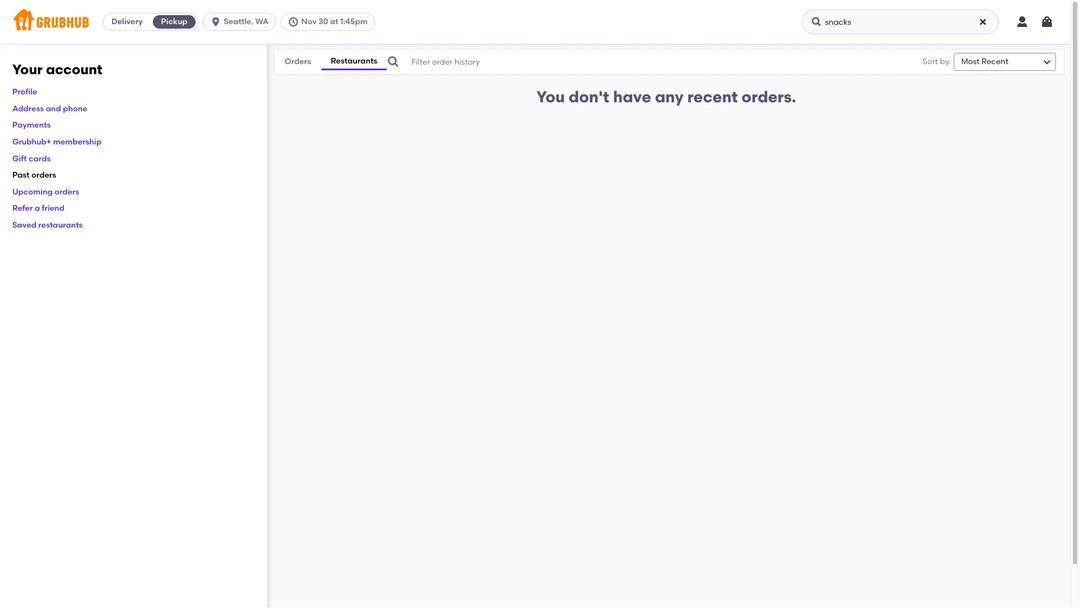 Task type: vqa. For each thing, say whether or not it's contained in the screenshot.
recent
yes



Task type: describe. For each thing, give the bounding box(es) containing it.
saved restaurants link
[[12, 220, 83, 230]]

svg image for seattle, wa
[[210, 16, 222, 28]]

seattle,
[[224, 17, 253, 26]]

past
[[12, 170, 30, 180]]

refer a friend
[[12, 204, 64, 213]]

upcoming orders link
[[12, 187, 79, 197]]

saved
[[12, 220, 36, 230]]

refer
[[12, 204, 33, 213]]

friend
[[42, 204, 64, 213]]

address
[[12, 104, 44, 113]]

your
[[12, 61, 43, 78]]

orders button
[[274, 54, 321, 70]]

any
[[655, 87, 684, 106]]

you
[[537, 87, 565, 106]]

restaurants
[[331, 56, 377, 66]]

grubhub+ membership link
[[12, 137, 102, 147]]

pickup
[[161, 17, 188, 26]]

delivery button
[[103, 13, 151, 31]]

recent
[[688, 87, 738, 106]]

refer a friend link
[[12, 204, 64, 213]]

address and phone
[[12, 104, 87, 113]]

orders for past orders
[[31, 170, 56, 180]]

Filter order history search field
[[387, 49, 895, 74]]

nov 30 at 1:45pm
[[301, 17, 368, 26]]

and
[[46, 104, 61, 113]]

membership
[[53, 137, 102, 147]]

payments
[[12, 121, 51, 130]]

sort
[[923, 57, 938, 66]]

seattle, wa
[[224, 17, 269, 26]]

saved restaurants
[[12, 220, 83, 230]]

2 horizontal spatial svg image
[[1040, 15, 1054, 29]]

profile link
[[12, 87, 37, 97]]

have
[[613, 87, 651, 106]]



Task type: locate. For each thing, give the bounding box(es) containing it.
svg image for nov 30 at 1:45pm
[[288, 16, 299, 28]]

nov 30 at 1:45pm button
[[280, 13, 379, 31]]

restaurants
[[38, 220, 83, 230]]

restaurants button
[[321, 53, 387, 70]]

orders
[[31, 170, 56, 180], [55, 187, 79, 197]]

cards
[[29, 154, 51, 163]]

orders
[[285, 57, 311, 66]]

you don't have any recent orders.
[[537, 87, 796, 106]]

gift
[[12, 154, 27, 163]]

phone
[[63, 104, 87, 113]]

address and phone link
[[12, 104, 87, 113]]

0 vertical spatial orders
[[31, 170, 56, 180]]

upcoming orders
[[12, 187, 79, 197]]

past orders
[[12, 170, 56, 180]]

at
[[330, 17, 338, 26]]

orders.
[[742, 87, 796, 106]]

1 vertical spatial orders
[[55, 187, 79, 197]]

payments link
[[12, 121, 51, 130]]

svg image
[[1040, 15, 1054, 29], [210, 16, 222, 28], [288, 16, 299, 28]]

nov
[[301, 17, 317, 26]]

by:
[[940, 57, 951, 66]]

svg image inside nov 30 at 1:45pm button
[[288, 16, 299, 28]]

sort by:
[[923, 57, 951, 66]]

orders up upcoming orders
[[31, 170, 56, 180]]

a
[[35, 204, 40, 213]]

1 horizontal spatial svg image
[[288, 16, 299, 28]]

1:45pm
[[340, 17, 368, 26]]

delivery
[[112, 17, 143, 26]]

pickup button
[[151, 13, 198, 31]]

your account
[[12, 61, 102, 78]]

orders up friend
[[55, 187, 79, 197]]

svg image inside the seattle, wa button
[[210, 16, 222, 28]]

grubhub+ membership
[[12, 137, 102, 147]]

past orders link
[[12, 170, 56, 180]]

main navigation navigation
[[0, 0, 1071, 44]]

30
[[319, 17, 328, 26]]

wa
[[255, 17, 269, 26]]

Search for food, convenience, alcohol... search field
[[802, 10, 999, 34]]

don't
[[569, 87, 609, 106]]

upcoming
[[12, 187, 53, 197]]

0 horizontal spatial svg image
[[210, 16, 222, 28]]

account
[[46, 61, 102, 78]]

grubhub+
[[12, 137, 51, 147]]

seattle, wa button
[[203, 13, 280, 31]]

profile
[[12, 87, 37, 97]]

orders for upcoming orders
[[55, 187, 79, 197]]

gift cards link
[[12, 154, 51, 163]]

gift cards
[[12, 154, 51, 163]]

svg image
[[1016, 15, 1029, 29], [811, 16, 822, 28], [979, 17, 988, 26], [387, 55, 400, 69]]



